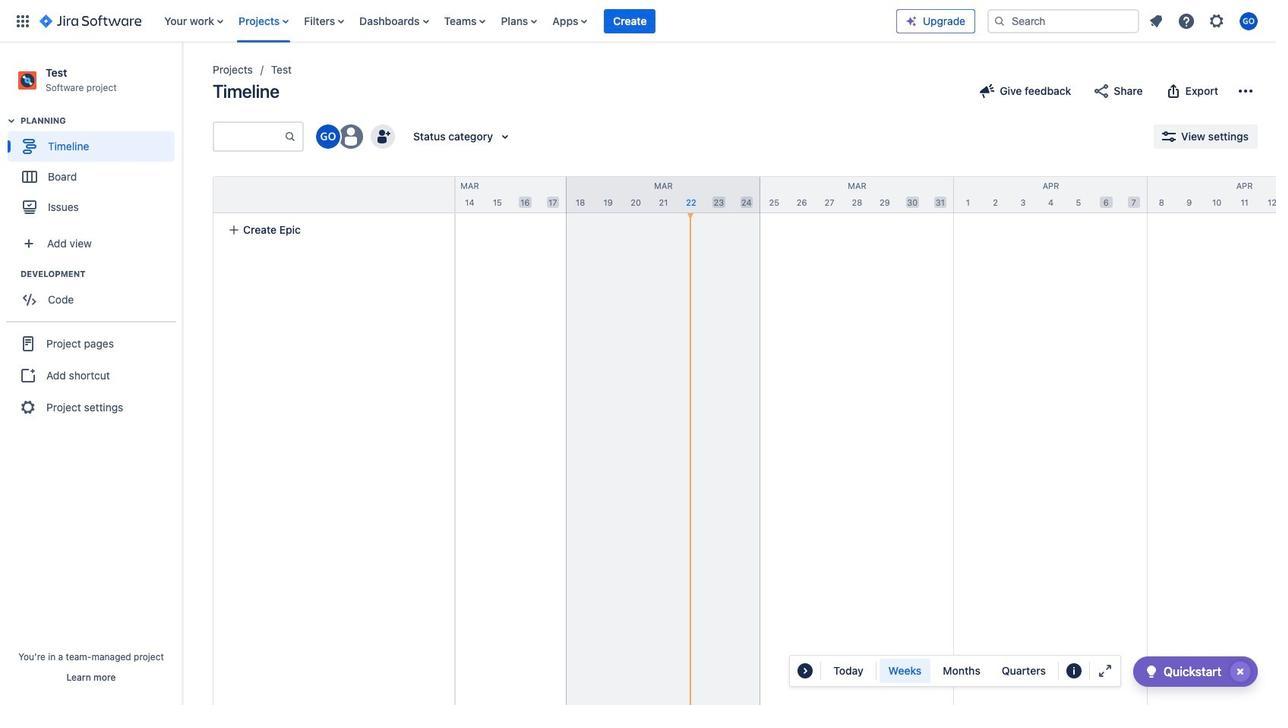 Task type: locate. For each thing, give the bounding box(es) containing it.
heading for "development" image
[[21, 268, 182, 280]]

1 vertical spatial heading
[[21, 268, 182, 280]]

jira software image
[[40, 12, 142, 30], [40, 12, 142, 30]]

2 heading from the top
[[21, 268, 182, 280]]

column header
[[179, 177, 373, 213], [373, 177, 567, 213], [567, 177, 761, 213], [761, 177, 954, 213], [954, 177, 1148, 213], [1148, 177, 1276, 213]]

None search field
[[988, 9, 1140, 33]]

development image
[[2, 265, 21, 284]]

planning image
[[2, 112, 21, 130]]

heading
[[21, 115, 182, 127], [21, 268, 182, 280]]

banner
[[0, 0, 1276, 43]]

0 horizontal spatial list
[[157, 0, 897, 42]]

enter full screen image
[[1096, 663, 1114, 681]]

group
[[8, 115, 182, 227], [8, 268, 182, 320], [6, 322, 176, 429], [880, 659, 1055, 684]]

row
[[213, 177, 454, 213]]

notifications image
[[1147, 12, 1165, 30]]

appswitcher icon image
[[14, 12, 32, 30]]

4 column header from the left
[[761, 177, 954, 213]]

list
[[157, 0, 897, 42], [1143, 7, 1267, 35]]

heading for planning image
[[21, 115, 182, 127]]

0 vertical spatial heading
[[21, 115, 182, 127]]

1 heading from the top
[[21, 115, 182, 127]]

2 column header from the left
[[373, 177, 567, 213]]

row group
[[213, 176, 454, 213]]

list item
[[604, 0, 656, 42]]

timeline grid
[[179, 176, 1276, 706]]

search image
[[994, 15, 1006, 27]]

1 horizontal spatial list
[[1143, 7, 1267, 35]]

row inside timeline grid
[[213, 177, 454, 213]]

Search timeline text field
[[214, 123, 284, 150]]



Task type: vqa. For each thing, say whether or not it's contained in the screenshot.
the Enter full screen image
yes



Task type: describe. For each thing, give the bounding box(es) containing it.
check image
[[1143, 663, 1161, 681]]

help image
[[1178, 12, 1196, 30]]

5 column header from the left
[[954, 177, 1148, 213]]

sidebar element
[[0, 43, 182, 706]]

3 column header from the left
[[567, 177, 761, 213]]

your profile and settings image
[[1240, 12, 1258, 30]]

row group inside timeline grid
[[213, 176, 454, 213]]

6 column header from the left
[[1148, 177, 1276, 213]]

add people image
[[374, 128, 392, 146]]

sidebar navigation image
[[166, 61, 199, 91]]

export icon image
[[1164, 82, 1183, 100]]

Search field
[[988, 9, 1140, 33]]

1 column header from the left
[[179, 177, 373, 213]]

legend image
[[1065, 663, 1083, 681]]

primary element
[[9, 0, 897, 42]]

settings image
[[1208, 12, 1226, 30]]

dismiss quickstart image
[[1229, 660, 1253, 685]]



